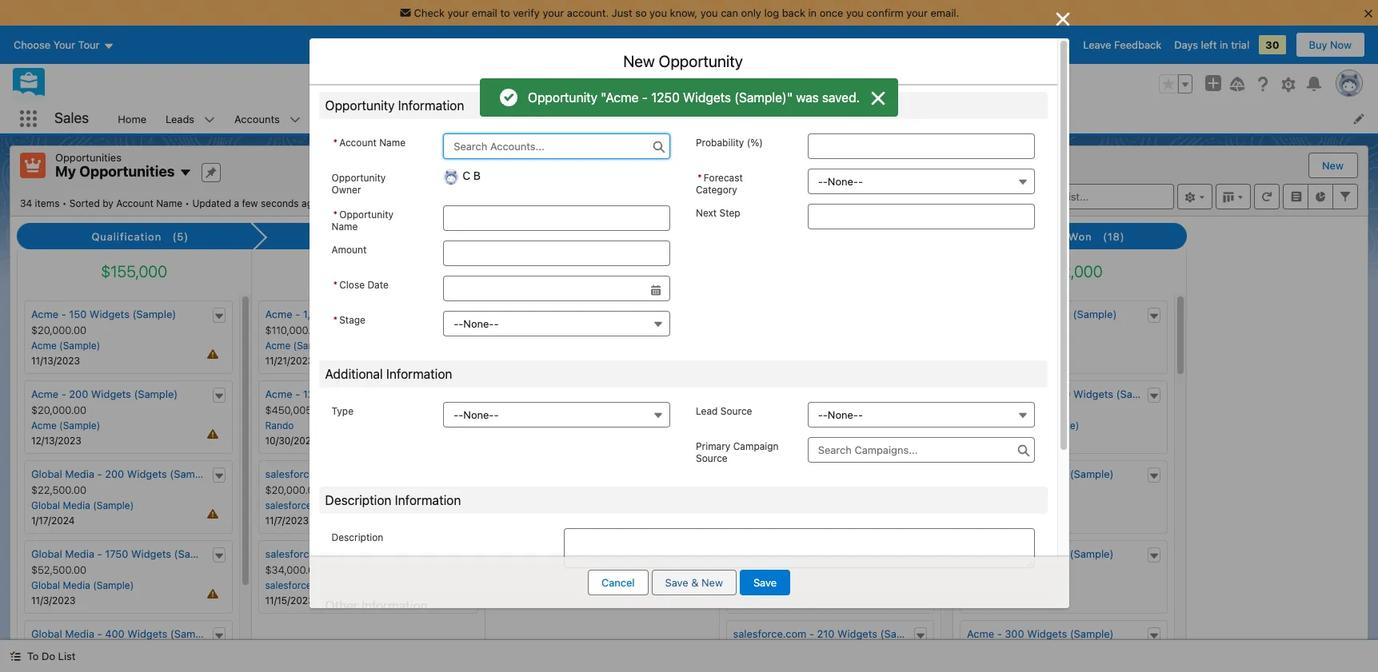 Task type: locate. For each thing, give the bounding box(es) containing it.
account
[[339, 137, 377, 149], [116, 197, 153, 209]]

(sample) inside $20,000.00 acme (sample) 11/13/2023
[[59, 340, 100, 352]]

accounts link
[[225, 104, 289, 134]]

acme inside $60,000.00 acme (sample)
[[967, 500, 993, 512]]

acme inside $20,000.00 acme (sample) 12/13/2023
[[31, 420, 57, 432]]

opportunity inside '* opportunity name'
[[339, 209, 394, 221]]

200 up $20,000.00 acme (sample) 12/13/2023
[[69, 388, 88, 401]]

acme - 1,200 widgets (sample)
[[265, 308, 419, 321]]

1 vertical spatial source
[[696, 453, 728, 465]]

11/3/2023
[[31, 595, 76, 607]]

buy
[[1310, 38, 1328, 51]]

opportunity for "
[[528, 90, 598, 105]]

account right by
[[116, 197, 153, 209]]

global up '1/17/2024'
[[31, 500, 60, 512]]

0 vertical spatial group
[[1160, 74, 1193, 94]]

widgets up description information
[[371, 468, 411, 481]]

1 horizontal spatial your
[[543, 6, 564, 19]]

• right items
[[62, 197, 67, 209]]

opportunity
[[659, 52, 743, 70], [528, 90, 598, 105], [325, 98, 395, 113], [332, 172, 386, 184], [339, 209, 394, 221]]

salesforce.com - 200 widgets (sample) link
[[265, 468, 458, 481]]

global media (sample) link up '1/17/2024'
[[31, 500, 134, 512]]

salesforce.com down $34,000.00
[[265, 580, 334, 592]]

acme up $60,000.00
[[967, 468, 995, 481]]

$155,000
[[101, 263, 167, 281]]

none- inside type, --none-- button
[[464, 409, 494, 422]]

salesforce.com - 200 widgets (sample) $20,000.00 salesforce.com (sample) 11/7/2023
[[265, 468, 458, 527]]

$20,000.00 for 150
[[31, 324, 87, 337]]

1250 up '$450,005.00'
[[303, 388, 327, 401]]

information right other
[[362, 599, 428, 614]]

* left stage
[[333, 314, 338, 326]]

0 vertical spatial source
[[721, 406, 753, 418]]

0 horizontal spatial •
[[62, 197, 67, 209]]

"
[[601, 90, 606, 105], [787, 90, 793, 105]]

200 up $22,500.00 global media (sample) 1/17/2024
[[105, 468, 124, 481]]

lead source
[[696, 406, 753, 418]]

search... button
[[505, 71, 825, 97]]

global media (sample) link down $52,500.00
[[31, 580, 134, 592]]

salesforce.com
[[967, 388, 1041, 401], [967, 420, 1036, 432], [265, 468, 339, 481], [265, 500, 334, 512], [265, 548, 339, 561], [265, 580, 334, 592], [733, 628, 807, 641]]

name
[[379, 137, 406, 149], [156, 197, 182, 209], [332, 221, 358, 233]]

acme left 150
[[31, 308, 58, 321]]

2 • from the left
[[185, 197, 190, 209]]

global media (sample) link down $19,500.00
[[733, 580, 836, 592]]

$450,005.00
[[265, 404, 327, 417]]

widgets right 1750
[[131, 548, 171, 561]]

additional information
[[325, 367, 453, 382]]

1 horizontal spatial you
[[701, 6, 718, 19]]

34 items • sorted by account name • updated a few seconds ago
[[20, 197, 319, 209]]

1 vertical spatial $22,500.00
[[31, 484, 87, 497]]

1 vertical spatial $20,000.00
[[31, 404, 87, 417]]

opportunity for owner
[[332, 172, 386, 184]]

(sample) inside $22,500.00 global media (sample) 1/17/2024
[[93, 500, 134, 512]]

new opportunity
[[623, 52, 743, 70]]

$10,000.00 global media (sample)
[[733, 484, 836, 512]]

media inside $22,500.00 global media (sample) 1/17/2024
[[63, 500, 90, 512]]

text default image inside to do list "button"
[[10, 652, 21, 663]]

1 vertical spatial description
[[332, 532, 384, 544]]

2 horizontal spatial you
[[847, 6, 864, 19]]

$10,000.00
[[733, 484, 787, 497]]

media up '1/17/2024'
[[63, 500, 90, 512]]

1 vertical spatial 1250
[[303, 388, 327, 401]]

(sample) inside success alert dialog
[[735, 90, 787, 105]]

text default image for acme - 650 widgets (sample)
[[1149, 471, 1160, 482]]

$20,000.00 down 150
[[31, 324, 87, 337]]

* up needs
[[333, 209, 338, 221]]

your left email.
[[907, 6, 928, 19]]

email.
[[931, 6, 960, 19]]

you
[[650, 6, 667, 19], [701, 6, 718, 19], [847, 6, 864, 19]]

0 vertical spatial description
[[325, 494, 392, 508]]

2 vertical spatial $20,000.00
[[265, 484, 321, 497]]

1/15/2024
[[733, 355, 778, 367]]

salesforce.com down $75,000.00
[[967, 420, 1036, 432]]

you right the once at the right of page
[[847, 6, 864, 19]]

$20,000.00 inside salesforce.com - 200 widgets (sample) $20,000.00 salesforce.com (sample) 11/7/2023
[[265, 484, 321, 497]]

acme - 1250 widgets (sample)
[[265, 388, 417, 401]]

widgets right 300
[[1028, 628, 1068, 641]]

seconds
[[261, 197, 299, 209]]

text default image for acme - 1,200 widgets (sample)
[[459, 311, 471, 322]]

acme up 11/21/2023
[[265, 340, 291, 352]]

$20,000.00 inside $20,000.00 acme (sample) 11/13/2023
[[31, 324, 87, 337]]

None search field
[[983, 184, 1175, 209]]

opportunities up the * account name
[[404, 112, 470, 125]]

proposal
[[571, 231, 619, 243]]

0 vertical spatial salesforce.com (sample) link
[[967, 420, 1080, 432]]

$512,000
[[1037, 263, 1103, 281]]

text default image for global media - 180 widgets (sample)
[[915, 551, 927, 562]]

widgets up the type
[[330, 388, 370, 401]]

widgets up dashboards
[[683, 90, 731, 105]]

list
[[108, 104, 1379, 134]]

forecasts link
[[584, 104, 650, 134]]

description for description information
[[325, 494, 392, 508]]

* forecast category
[[696, 172, 743, 196]]

1 vertical spatial group
[[332, 276, 671, 302]]

opportunity up needs analysis
[[339, 209, 394, 221]]

group
[[1160, 74, 1193, 94], [332, 276, 671, 302]]

$19,500.00
[[733, 564, 787, 577]]

200 inside salesforce.com - 200 widgets (sample) $20,000.00 salesforce.com (sample) 11/7/2023
[[349, 468, 369, 481]]

0 horizontal spatial in
[[809, 6, 817, 19]]

text default image for global media - 200 widgets (sample)
[[213, 471, 224, 482]]

you right so
[[650, 6, 667, 19]]

acme - 300 widgets (sample) link
[[967, 628, 1114, 641]]

$20,000.00 up '11/7/2023' in the bottom left of the page
[[265, 484, 321, 497]]

text default image
[[213, 311, 224, 322], [213, 391, 224, 402], [459, 391, 471, 402], [915, 391, 927, 402], [1149, 391, 1160, 402], [213, 471, 224, 482], [1149, 471, 1160, 482], [213, 551, 224, 562], [915, 551, 927, 562], [1149, 551, 1160, 562], [1149, 631, 1160, 642], [10, 652, 21, 663]]

2 horizontal spatial your
[[907, 6, 928, 19]]

Forecast Category, --None-- button
[[808, 169, 1035, 194]]

None text field
[[444, 206, 671, 231]]

1 horizontal spatial $22,500.00
[[733, 404, 789, 417]]

0 horizontal spatial your
[[448, 6, 469, 19]]

salesforce.com inside $75,000.00 salesforce.com (sample) 4/19/2023
[[967, 420, 1036, 432]]

* inside '* forecast category'
[[698, 172, 702, 184]]

9/4/2023
[[967, 595, 1009, 607]]

2 you from the left
[[701, 6, 718, 19]]

1250 up dashboards
[[651, 90, 680, 105]]

$22,500.00 up '1/17/2024'
[[31, 484, 87, 497]]

salesforce.com (sample) link up '11/7/2023' in the bottom left of the page
[[265, 500, 378, 512]]

name up the (5)
[[156, 197, 182, 209]]

global up 11/3/2023 on the left bottom
[[31, 580, 60, 592]]

* inside "group"
[[333, 279, 338, 291]]

cancel button
[[588, 571, 649, 596]]

description up the 320
[[332, 532, 384, 544]]

few
[[242, 197, 258, 209]]

name for * account name
[[379, 137, 406, 149]]

0 vertical spatial 1250
[[651, 90, 680, 105]]

2 horizontal spatial 200
[[349, 468, 369, 481]]

1 vertical spatial in
[[1220, 38, 1229, 51]]

reports list item
[[749, 104, 826, 134]]

2 vertical spatial name
[[332, 221, 358, 233]]

description for description
[[332, 532, 384, 544]]

now
[[1331, 38, 1352, 51]]

global media (sample) link for $22,500.00
[[31, 500, 134, 512]]

select list display image
[[1216, 184, 1252, 209]]

1 horizontal spatial group
[[1160, 74, 1193, 94]]

information down salesforce.com - 200 widgets (sample) "link"
[[395, 494, 461, 508]]

1/2/2024
[[733, 435, 773, 447]]

1250
[[651, 90, 680, 105], [303, 388, 327, 401]]

information
[[398, 98, 464, 113], [386, 367, 453, 382], [395, 494, 461, 508], [362, 599, 428, 614]]

$22,500.00
[[733, 404, 789, 417], [31, 484, 87, 497]]

list containing home
[[108, 104, 1379, 134]]

1 horizontal spatial account
[[339, 137, 377, 149]]

your right verify at top
[[543, 6, 564, 19]]

1 horizontal spatial in
[[1220, 38, 1229, 51]]

acme up '$450,005.00'
[[265, 388, 293, 401]]

2 save from the left
[[754, 577, 777, 590]]

$110,000.00
[[265, 324, 324, 337]]

* for * opportunity name
[[333, 209, 338, 221]]

--none-- inside button
[[818, 175, 863, 188]]

0 vertical spatial $22,500.00
[[733, 404, 789, 417]]

1 vertical spatial account
[[116, 197, 153, 209]]

salesforce.com (sample) link down $75,000.00
[[967, 420, 1080, 432]]

1 horizontal spatial 1250
[[651, 90, 680, 105]]

text default image for acme - 500 widgets (sample)
[[1149, 551, 1160, 562]]

step
[[720, 207, 741, 219]]

information up the * account name
[[398, 98, 464, 113]]

name up amount
[[332, 221, 358, 233]]

home link
[[108, 104, 156, 134]]

close
[[339, 279, 365, 291]]

media down $19,500.00
[[765, 580, 792, 592]]

1 horizontal spatial new
[[702, 577, 723, 590]]

your left email
[[448, 6, 469, 19]]

200 up description information
[[349, 468, 369, 481]]

acme up lead source
[[733, 388, 761, 401]]

in
[[809, 6, 817, 19], [1220, 38, 1229, 51]]

$20,000.00 up 12/13/2023
[[31, 404, 87, 417]]

0 horizontal spatial new
[[623, 52, 655, 70]]

0 vertical spatial in
[[809, 6, 817, 19]]

(sample) inside '$34,000.00 salesforce.com (sample) 11/15/2023'
[[337, 580, 378, 592]]

quotes list item
[[826, 104, 901, 134]]

media up $52,500.00
[[65, 548, 94, 561]]

reports
[[758, 112, 796, 125]]

(sample) inside $20,000.00 acme (sample) 12/13/2023
[[59, 420, 100, 432]]

group up --none-- button
[[332, 276, 671, 302]]

widgets right 500 in the right of the page
[[1028, 548, 1068, 561]]

rando
[[265, 420, 294, 432]]

media up $19,500.00
[[767, 548, 797, 561]]

back
[[782, 6, 806, 19]]

1750
[[105, 548, 128, 561]]

acme up forecasts
[[606, 90, 639, 105]]

0 vertical spatial name
[[379, 137, 406, 149]]

acme
[[606, 90, 639, 105], [31, 308, 58, 321], [265, 308, 293, 321], [967, 308, 995, 321], [31, 340, 57, 352], [265, 340, 291, 352], [31, 388, 58, 401], [265, 388, 293, 401], [733, 388, 761, 401], [31, 420, 57, 432], [967, 468, 995, 481], [967, 500, 993, 512], [967, 548, 995, 561], [967, 628, 995, 641]]

new inside 'new' button
[[1323, 159, 1344, 172]]

text default image
[[459, 311, 471, 322], [1149, 311, 1160, 322], [459, 551, 471, 562], [213, 631, 224, 642], [915, 631, 927, 642]]

0 vertical spatial new
[[623, 52, 655, 70]]

$34,000.00
[[265, 564, 321, 577]]

1 horizontal spatial name
[[332, 221, 358, 233]]

0 horizontal spatial you
[[650, 6, 667, 19]]

opportunities
[[404, 112, 470, 125], [55, 151, 122, 164], [79, 163, 175, 180]]

1 horizontal spatial save
[[754, 577, 777, 590]]

large image
[[869, 89, 888, 108]]

acme - 650 widgets (sample)
[[967, 468, 1114, 481]]

2 horizontal spatial new
[[1323, 159, 1344, 172]]

text default image for acme - 1100 widgets (sample)
[[1149, 311, 1160, 322]]

media up $10,000.00 global media (sample)
[[767, 468, 797, 481]]

text default image for global media - 1750 widgets (sample)
[[213, 551, 224, 562]]

global up the 10/31/2023
[[733, 580, 762, 592]]

Probability (%) text field
[[808, 134, 1035, 159]]

group down days
[[1160, 74, 1193, 94]]

$22,500.00 inside $22,500.00 global media (sample) 1/17/2024
[[31, 484, 87, 497]]

0 horizontal spatial 200
[[69, 388, 88, 401]]

media down $52,500.00
[[63, 580, 90, 592]]

* for * close date
[[333, 279, 338, 291]]

leads link
[[156, 104, 204, 134]]

widgets
[[683, 90, 731, 105], [90, 308, 130, 321], [333, 308, 373, 321], [1031, 308, 1071, 321], [91, 388, 131, 401], [330, 388, 370, 401], [792, 388, 832, 401], [1074, 388, 1114, 401], [127, 468, 167, 481], [371, 468, 411, 481], [823, 468, 863, 481], [1028, 468, 1068, 481], [131, 548, 171, 561], [371, 548, 411, 561], [828, 548, 868, 561], [1028, 548, 1068, 561], [127, 628, 168, 641], [838, 628, 878, 641], [1028, 628, 1068, 641]]

300
[[1005, 628, 1025, 641]]

$20,000.00 acme (sample) 12/13/2023
[[31, 404, 100, 447]]

probability (%)
[[696, 137, 763, 149]]

* for * stage
[[333, 314, 338, 326]]

$22,500.00 global media (sample) 1/17/2024
[[31, 484, 134, 527]]

do
[[42, 651, 55, 663]]

account down contacts list item
[[339, 137, 377, 149]]

0 horizontal spatial $22,500.00
[[31, 484, 87, 497]]

0 vertical spatial $20,000.00
[[31, 324, 87, 337]]

information right additional
[[386, 367, 453, 382]]

11/13/2023
[[31, 355, 80, 367]]

0 horizontal spatial "
[[601, 90, 606, 105]]

Search My Opportunities list view. search field
[[983, 184, 1175, 209]]

1 horizontal spatial "
[[787, 90, 793, 105]]

acme inside $110,000.00 acme (sample) 11/21/2023
[[265, 340, 291, 352]]

sorted
[[69, 197, 100, 209]]

description down salesforce.com - 200 widgets (sample) "link"
[[325, 494, 392, 508]]

0 horizontal spatial save
[[665, 577, 689, 590]]

opportunity down the * account name
[[332, 172, 386, 184]]

* left the close on the left of the page
[[333, 279, 338, 291]]

Amount text field
[[444, 241, 671, 266]]

1 vertical spatial new
[[1323, 159, 1344, 172]]

acme left 300
[[967, 628, 995, 641]]

salesforce.com - 600 widgets (sample) link
[[967, 388, 1161, 401]]

my opportunities status
[[20, 197, 192, 209]]

(0)
[[630, 231, 646, 243]]

source right the lead at right bottom
[[721, 406, 753, 418]]

opportunities down sales
[[55, 151, 122, 164]]

320
[[349, 548, 369, 561]]

Stage, --None-- button
[[444, 311, 671, 337]]

None text field
[[444, 276, 671, 302]]

acme up 12/13/2023
[[31, 420, 57, 432]]

1 save from the left
[[665, 577, 689, 590]]

name down opportunity information
[[379, 137, 406, 149]]

$20,000.00 inside $20,000.00 acme (sample) 12/13/2023
[[31, 404, 87, 417]]

2 horizontal spatial name
[[379, 137, 406, 149]]

80
[[807, 468, 820, 481]]

cancel
[[602, 577, 635, 590]]

• left updated
[[185, 197, 190, 209]]

opportunity up the * account name
[[325, 98, 395, 113]]

$75,000.00
[[967, 404, 1022, 417]]

(sample) inside $19,500.00 global media (sample) 10/31/2023
[[795, 580, 836, 592]]

0 horizontal spatial name
[[156, 197, 182, 209]]

* down contacts
[[333, 137, 338, 149]]

text default image for salesforce.com - 320 widgets (sample)
[[459, 551, 471, 562]]

salesforce.com (sample) link
[[967, 420, 1080, 432], [265, 500, 378, 512], [265, 580, 378, 592]]

2 vertical spatial salesforce.com (sample) link
[[265, 580, 378, 592]]

acme (sample) link for $614,005
[[265, 340, 334, 352]]

•
[[62, 197, 67, 209], [185, 197, 190, 209]]

was
[[796, 90, 819, 105]]

1 • from the left
[[62, 197, 67, 209]]

to do list button
[[0, 641, 85, 673]]

you left can
[[701, 6, 718, 19]]

" up forecasts
[[601, 90, 606, 105]]

* stage
[[333, 314, 366, 326]]

new inside save & new button
[[702, 577, 723, 590]]

opportunity up calendar
[[528, 90, 598, 105]]

global inside $10,000.00 global media (sample)
[[733, 500, 762, 512]]

1 vertical spatial name
[[156, 197, 182, 209]]

(sample) inside $75,000.00 salesforce.com (sample) 4/19/2023
[[1039, 420, 1080, 432]]

new for new
[[1323, 159, 1344, 172]]

global media - 400 widgets (sample)
[[31, 628, 214, 641]]

140
[[771, 388, 789, 401]]

(sample) inside $60,000.00 acme (sample)
[[996, 500, 1036, 512]]

4/19/2023
[[967, 435, 1014, 447]]

opportunity inside success alert dialog
[[528, 90, 598, 105]]

Type button
[[444, 403, 671, 428]]

* inside '* opportunity name'
[[333, 209, 338, 221]]

--none--
[[818, 175, 863, 188], [454, 318, 499, 330], [454, 409, 499, 422], [818, 409, 863, 422]]

name inside '* opportunity name'
[[332, 221, 358, 233]]

widgets inside success alert dialog
[[683, 90, 731, 105]]

negotiation
[[797, 231, 861, 243]]

(sample) inside $52,500.00 global media (sample) 11/3/2023
[[93, 580, 134, 592]]

in right back
[[809, 6, 817, 19]]

media
[[65, 468, 94, 481], [767, 468, 797, 481], [63, 500, 90, 512], [765, 500, 792, 512], [65, 548, 94, 561], [767, 548, 797, 561], [63, 580, 90, 592], [765, 580, 792, 592], [65, 628, 94, 641]]

* left forecast
[[698, 172, 702, 184]]

text default image for acme - 300 widgets (sample)
[[1149, 631, 1160, 642]]

- inside success alert dialog
[[642, 90, 648, 105]]

(sample) inside $110,000.00 acme (sample) 11/21/2023
[[293, 340, 334, 352]]

1 horizontal spatial •
[[185, 197, 190, 209]]

0 horizontal spatial 1250
[[303, 388, 327, 401]]

global down '$10,000.00'
[[733, 500, 762, 512]]

600
[[1052, 388, 1071, 401]]

0 horizontal spatial group
[[332, 276, 671, 302]]

" left the was
[[787, 90, 793, 105]]

text default image for salesforce.com - 210 widgets (sample)
[[915, 631, 927, 642]]

$22,500.00 for $22,500.00
[[733, 404, 789, 417]]

acme inside $20,000.00 acme (sample) 11/13/2023
[[31, 340, 57, 352]]

acme down $60,000.00
[[967, 500, 993, 512]]

my opportunities|opportunities|list view element
[[10, 146, 1369, 673]]

$22,500.00 down 140
[[733, 404, 789, 417]]

salesforce.com - 320 widgets (sample) link
[[265, 548, 458, 561]]

Lead Source button
[[808, 403, 1035, 428]]

acme (sample) link up 12/13/2023
[[31, 420, 100, 432]]

save
[[665, 577, 689, 590], [754, 577, 777, 590]]

0 horizontal spatial account
[[116, 197, 153, 209]]

new for new opportunity
[[623, 52, 655, 70]]

$52,500.00
[[31, 564, 87, 577]]

2 vertical spatial new
[[702, 577, 723, 590]]



Task type: describe. For each thing, give the bounding box(es) containing it.
global inside $22,500.00 global media (sample) 1/17/2024
[[31, 500, 60, 512]]

650
[[1005, 468, 1025, 481]]

widgets right 650
[[1028, 468, 1068, 481]]

calendar link
[[500, 104, 563, 134]]

primary campaign source
[[696, 441, 779, 465]]

leave feedback
[[1084, 38, 1162, 51]]

contacts list item
[[310, 104, 394, 134]]

salesforce.com - 210 widgets (sample)
[[733, 628, 925, 641]]

media inside $52,500.00 global media (sample) 11/3/2023
[[63, 580, 90, 592]]

search...
[[536, 78, 579, 90]]

leads
[[166, 112, 195, 125]]

date
[[368, 279, 389, 291]]

days
[[1175, 38, 1199, 51]]

global media - 1750 widgets (sample) link
[[31, 548, 218, 561]]

success alert dialog
[[480, 78, 899, 117]]

next step
[[696, 207, 741, 219]]

150
[[69, 308, 87, 321]]

Description text field
[[564, 529, 1035, 569]]

once
[[820, 6, 844, 19]]

leave
[[1084, 38, 1112, 51]]

widgets down the close on the left of the page
[[333, 308, 373, 321]]

$60,000.00
[[967, 484, 1023, 497]]

text default image for acme - 140 widgets (sample)
[[915, 391, 927, 402]]

200 for salesforce.com
[[349, 468, 369, 481]]

campaign
[[734, 441, 779, 453]]

calendar
[[510, 112, 553, 125]]

global media - 400 widgets (sample) link
[[31, 628, 214, 641]]

just
[[612, 6, 633, 19]]

Primary Campaign Source text field
[[808, 438, 1035, 463]]

saved.
[[823, 90, 860, 105]]

salesforce.com (sample) link for $34,000.00
[[265, 580, 378, 592]]

none search field inside my opportunities|opportunities|list view element
[[983, 184, 1175, 209]]

widgets right 400
[[127, 628, 168, 641]]

30
[[1266, 38, 1280, 51]]

salesforce.com down '10/30/2023' on the left
[[265, 468, 339, 481]]

salesforce.com - 210 widgets (sample) link
[[733, 628, 925, 641]]

1 you from the left
[[650, 6, 667, 19]]

1/17/2024
[[31, 515, 75, 527]]

$52,500.00 global media (sample) 11/3/2023
[[31, 564, 134, 607]]

account inside my opportunities|opportunities|list view element
[[116, 197, 153, 209]]

text default image for global media - 400 widgets (sample)
[[213, 631, 224, 642]]

media up list
[[65, 628, 94, 641]]

widgets right 210
[[838, 628, 878, 641]]

updated
[[192, 197, 231, 209]]

a
[[234, 197, 239, 209]]

salesforce.com (sample) link for $75,000.00
[[967, 420, 1080, 432]]

salesforce.com down the 10/31/2023
[[733, 628, 807, 641]]

accounts
[[235, 112, 280, 125]]

acme - 200 widgets (sample)
[[31, 388, 178, 401]]

save for save & new
[[665, 577, 689, 590]]

1100
[[1005, 308, 1028, 321]]

text default image for acme - 150 widgets (sample)
[[213, 311, 224, 322]]

global down 12/13/2023
[[31, 468, 62, 481]]

additional
[[325, 367, 383, 382]]

opportunities inside list item
[[404, 112, 470, 125]]

needs
[[319, 231, 353, 243]]

type
[[332, 406, 354, 418]]

text default image for acme - 200 widgets (sample)
[[213, 391, 224, 402]]

1250 inside my opportunities|opportunities|list view element
[[303, 388, 327, 401]]

* for * account name
[[333, 137, 338, 149]]

check
[[414, 6, 445, 19]]

1 your from the left
[[448, 6, 469, 19]]

closed
[[1027, 231, 1065, 243]]

text default image for acme - 1250 widgets (sample)
[[459, 391, 471, 402]]

global inside $52,500.00 global media (sample) 11/3/2023
[[31, 580, 60, 592]]

leads list item
[[156, 104, 225, 134]]

media inside $10,000.00 global media (sample)
[[765, 500, 792, 512]]

owner
[[332, 184, 361, 196]]

1 " from the left
[[601, 90, 606, 105]]

$75,000.00 salesforce.com (sample) 4/19/2023
[[967, 404, 1080, 447]]

new button
[[1310, 154, 1357, 178]]

media up $22,500.00 global media (sample) 1/17/2024
[[65, 468, 94, 481]]

Search Accounts... text field
[[444, 134, 671, 159]]

salesforce.com - 320 widgets (sample)
[[265, 548, 458, 561]]

salesforce.com - 600 widgets (sample)
[[967, 388, 1161, 401]]

* for * forecast category
[[698, 172, 702, 184]]

acme inside success alert dialog
[[606, 90, 639, 105]]

opportunity up opportunity " acme - 1250 widgets (sample) " was saved.
[[659, 52, 743, 70]]

$450,005.00 rando 10/30/2023
[[265, 404, 327, 447]]

confirm
[[867, 6, 904, 19]]

information for opportunity information
[[398, 98, 464, 113]]

acme down 11/13/2023
[[31, 388, 58, 401]]

* opportunity name
[[332, 209, 394, 233]]

1 vertical spatial salesforce.com (sample) link
[[265, 500, 378, 512]]

0 vertical spatial account
[[339, 137, 377, 149]]

global up $52,500.00
[[31, 548, 62, 561]]

inverse image
[[1053, 10, 1073, 29]]

group containing *
[[332, 276, 671, 302]]

2 " from the left
[[787, 90, 793, 105]]

list
[[58, 651, 76, 663]]

log
[[765, 6, 780, 19]]

$20,000.00 for 200
[[31, 404, 87, 417]]

global up $19,500.00
[[733, 548, 764, 561]]

200 for acme
[[69, 388, 88, 401]]

only
[[741, 6, 762, 19]]

widgets right 80
[[823, 468, 863, 481]]

global inside $19,500.00 global media (sample) 10/31/2023
[[733, 580, 762, 592]]

acme - 140 widgets (sample) link
[[733, 388, 879, 401]]

sales
[[54, 110, 89, 127]]

rando link
[[265, 420, 294, 432]]

save for save
[[754, 577, 777, 590]]

stage
[[339, 314, 366, 326]]

salesforce.com inside '$34,000.00 salesforce.com (sample) 11/15/2023'
[[265, 580, 334, 592]]

other information
[[325, 599, 428, 614]]

acme (sample) link for $155,000
[[31, 340, 100, 352]]

1250 inside success alert dialog
[[651, 90, 680, 105]]

widgets right 180
[[828, 548, 868, 561]]

$614,005
[[335, 263, 402, 281]]

calendar list item
[[500, 104, 584, 134]]

global up do
[[31, 628, 62, 641]]

dashboards list item
[[650, 104, 749, 134]]

acme up the $50,000.00
[[967, 548, 995, 561]]

$22,500.00 for $22,500.00 global media (sample) 1/17/2024
[[31, 484, 87, 497]]

widgets right the 600 at the right bottom of the page
[[1074, 388, 1114, 401]]

text default image for salesforce.com - 600 widgets (sample)
[[1149, 391, 1160, 402]]

list view controls image
[[1178, 184, 1213, 209]]

probability
[[696, 137, 744, 149]]

opportunity owner
[[332, 172, 386, 196]]

days left in trial
[[1175, 38, 1250, 51]]

acme - 140 widgets (sample)
[[733, 388, 879, 401]]

opportunity for information
[[325, 98, 395, 113]]

- inside salesforce.com - 200 widgets (sample) $20,000.00 salesforce.com (sample) 11/7/2023
[[342, 468, 346, 481]]

global up '$10,000.00'
[[733, 468, 764, 481]]

acme up $110,000.00
[[265, 308, 293, 321]]

$20,000.00 acme (sample) 11/13/2023
[[31, 324, 100, 367]]

information for additional information
[[386, 367, 453, 382]]

widgets inside salesforce.com - 200 widgets (sample) $20,000.00 salesforce.com (sample) 11/7/2023
[[371, 468, 411, 481]]

widgets up $22,500.00 global media (sample) 1/17/2024
[[127, 468, 167, 481]]

global media (sample) link for $52,500.00
[[31, 580, 134, 592]]

salesforce.com up '11/7/2023' in the bottom left of the page
[[265, 500, 334, 512]]

name for * opportunity name
[[332, 221, 358, 233]]

1 horizontal spatial 200
[[105, 468, 124, 481]]

acme - 1100 widgets (sample)
[[967, 308, 1117, 321]]

global media - 80 widgets (sample) link
[[733, 468, 910, 481]]

* close date
[[333, 279, 389, 291]]

global media (sample) link for $19,500.00
[[733, 580, 836, 592]]

2 your from the left
[[543, 6, 564, 19]]

accounts list item
[[225, 104, 310, 134]]

Next Step text field
[[808, 204, 1035, 230]]

analysis
[[357, 231, 403, 243]]

buy now button
[[1296, 32, 1366, 58]]

widgets right 140
[[792, 388, 832, 401]]

description information
[[325, 494, 461, 508]]

none- inside --none-- button
[[828, 175, 859, 188]]

opportunities list item
[[394, 104, 500, 134]]

information for description information
[[395, 494, 461, 508]]

qualification
[[92, 231, 162, 243]]

11/21/2023
[[265, 355, 314, 367]]

salesforce.com up $75,000.00
[[967, 388, 1041, 401]]

widgets right the 320
[[371, 548, 411, 561]]

(sample) inside $10,000.00 global media (sample)
[[795, 500, 836, 512]]

dashboards
[[660, 112, 718, 125]]

widgets right the 1100 on the right of the page
[[1031, 308, 1071, 321]]

salesforce.com up $34,000.00
[[265, 548, 339, 561]]

needs analysis
[[319, 231, 403, 243]]

information for other information
[[362, 599, 428, 614]]

11/7/2023
[[265, 515, 309, 527]]

3 you from the left
[[847, 6, 864, 19]]

acme left the 1100 on the right of the page
[[967, 308, 995, 321]]

media inside $19,500.00 global media (sample) 10/31/2023
[[765, 580, 792, 592]]

feedback
[[1115, 38, 1162, 51]]

home
[[118, 112, 146, 125]]

1,200
[[303, 308, 330, 321]]

to do list
[[27, 651, 76, 663]]

10/18/2023
[[967, 355, 1018, 367]]

source inside primary campaign source
[[696, 453, 728, 465]]

name inside my opportunities|opportunities|list view element
[[156, 197, 182, 209]]

acme - 650 widgets (sample) link
[[967, 468, 1114, 481]]

category
[[696, 184, 738, 196]]

opportunities up by
[[79, 163, 175, 180]]

ago
[[302, 197, 319, 209]]

opportunity information
[[325, 98, 464, 113]]

amount
[[332, 244, 367, 256]]

my
[[55, 163, 76, 180]]

widgets up $20,000.00 acme (sample) 12/13/2023
[[91, 388, 131, 401]]

(%)
[[747, 137, 763, 149]]

so
[[636, 6, 647, 19]]

widgets right 150
[[90, 308, 130, 321]]

3 your from the left
[[907, 6, 928, 19]]



Task type: vqa. For each thing, say whether or not it's contained in the screenshot.
All
no



